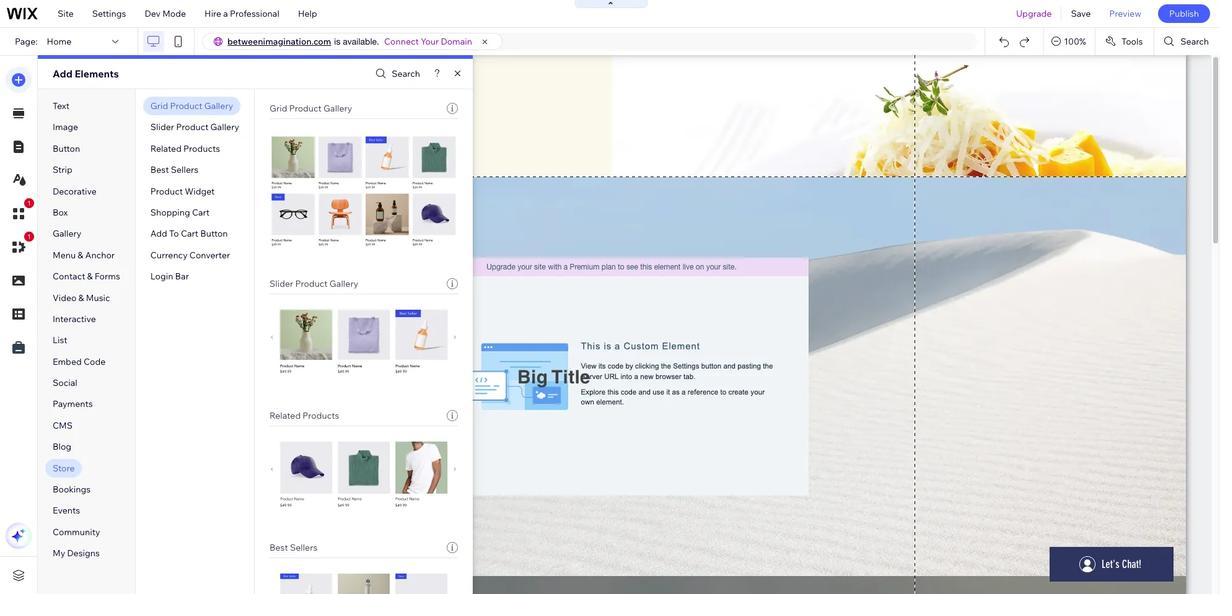 Task type: vqa. For each thing, say whether or not it's contained in the screenshot.
'Background' to the right
no



Task type: locate. For each thing, give the bounding box(es) containing it.
cart right to
[[181, 228, 198, 240]]

product widget
[[151, 186, 215, 197]]

shopping cart
[[151, 207, 210, 218]]

cart
[[192, 207, 210, 218], [181, 228, 198, 240]]

add left to
[[151, 228, 167, 240]]

social
[[53, 378, 77, 389]]

community
[[53, 527, 100, 538]]

1 vertical spatial search
[[392, 68, 420, 79]]

related
[[151, 143, 182, 154], [270, 410, 301, 422]]

0 vertical spatial related
[[151, 143, 182, 154]]

1 horizontal spatial search button
[[1155, 28, 1221, 55]]

best sellers
[[151, 164, 198, 176], [270, 542, 318, 554]]

0 vertical spatial sellers
[[171, 164, 198, 176]]

1 1 button from the top
[[6, 198, 34, 227]]

0 vertical spatial 1 button
[[6, 198, 34, 227]]

button
[[53, 143, 80, 154], [200, 228, 228, 240]]

login
[[151, 271, 173, 282]]

professional
[[230, 8, 280, 19]]

add for add elements
[[53, 68, 72, 80]]

add
[[53, 68, 72, 80], [151, 228, 167, 240]]

1 horizontal spatial sellers
[[290, 542, 318, 554]]

embed
[[53, 356, 82, 367]]

related products
[[151, 143, 220, 154], [270, 410, 339, 422]]

1 vertical spatial best
[[270, 542, 288, 554]]

1 horizontal spatial best
[[270, 542, 288, 554]]

grid
[[151, 100, 168, 112], [270, 103, 287, 114]]

1 horizontal spatial slider
[[270, 278, 293, 290]]

1 vertical spatial search button
[[373, 65, 420, 83]]

& left forms
[[87, 271, 93, 282]]

list
[[53, 335, 67, 346]]

0 horizontal spatial grid
[[151, 100, 168, 112]]

0 vertical spatial cart
[[192, 207, 210, 218]]

0 horizontal spatial search
[[392, 68, 420, 79]]

search down is available. connect your domain
[[392, 68, 420, 79]]

1 vertical spatial best sellers
[[270, 542, 318, 554]]

help
[[298, 8, 317, 19]]

2 1 from the top
[[27, 233, 31, 241]]

search button down publish button
[[1155, 28, 1221, 55]]

is available. connect your domain
[[334, 36, 472, 47]]

1 vertical spatial 1
[[27, 233, 31, 241]]

1 horizontal spatial related products
[[270, 410, 339, 422]]

currency
[[151, 250, 188, 261]]

sellers
[[171, 164, 198, 176], [290, 542, 318, 554]]

0 vertical spatial 1
[[27, 200, 31, 207]]

1 button
[[6, 198, 34, 227], [6, 232, 34, 260]]

text
[[53, 100, 70, 112]]

menu
[[53, 250, 76, 261]]

video & music
[[53, 292, 110, 303]]

0 horizontal spatial related products
[[151, 143, 220, 154]]

product
[[170, 100, 203, 112], [289, 103, 322, 114], [176, 122, 209, 133], [151, 186, 183, 197], [295, 278, 328, 290]]

1 vertical spatial cart
[[181, 228, 198, 240]]

your
[[421, 36, 439, 47]]

& for contact
[[87, 271, 93, 282]]

1 vertical spatial button
[[200, 228, 228, 240]]

settings
[[92, 8, 126, 19]]

interactive
[[53, 314, 96, 325]]

1 vertical spatial related
[[270, 410, 301, 422]]

hire a professional
[[205, 8, 280, 19]]

& right the "menu"
[[78, 250, 83, 261]]

grid product gallery
[[151, 100, 233, 112], [270, 103, 352, 114]]

tools button
[[1096, 28, 1155, 55]]

elements
[[75, 68, 119, 80]]

bookings
[[53, 484, 91, 495]]

home
[[47, 36, 71, 47]]

0 vertical spatial related products
[[151, 143, 220, 154]]

0 horizontal spatial slider product gallery
[[151, 122, 239, 133]]

& right video
[[78, 292, 84, 303]]

to
[[169, 228, 179, 240]]

add for add to cart button
[[151, 228, 167, 240]]

0 horizontal spatial sellers
[[171, 164, 198, 176]]

button down the image
[[53, 143, 80, 154]]

1 horizontal spatial add
[[151, 228, 167, 240]]

upgrade
[[1017, 8, 1052, 19]]

0 horizontal spatial search button
[[373, 65, 420, 83]]

cart down widget
[[192, 207, 210, 218]]

0 vertical spatial button
[[53, 143, 80, 154]]

0 horizontal spatial best sellers
[[151, 164, 198, 176]]

add up the text
[[53, 68, 72, 80]]

decorative
[[53, 186, 97, 197]]

gallery
[[204, 100, 233, 112], [324, 103, 352, 114], [211, 122, 239, 133], [53, 228, 81, 240], [330, 278, 358, 290]]

menu & anchor
[[53, 250, 115, 261]]

1 1 from the top
[[27, 200, 31, 207]]

0 horizontal spatial best
[[151, 164, 169, 176]]

1
[[27, 200, 31, 207], [27, 233, 31, 241]]

0 vertical spatial search
[[1181, 36, 1210, 47]]

1 vertical spatial &
[[87, 271, 93, 282]]

converter
[[190, 250, 230, 261]]

0 vertical spatial products
[[184, 143, 220, 154]]

search button down connect
[[373, 65, 420, 83]]

0 vertical spatial slider
[[151, 122, 174, 133]]

payments
[[53, 399, 93, 410]]

&
[[78, 250, 83, 261], [87, 271, 93, 282], [78, 292, 84, 303]]

contact
[[53, 271, 85, 282]]

1 vertical spatial products
[[303, 410, 339, 422]]

0 vertical spatial &
[[78, 250, 83, 261]]

products
[[184, 143, 220, 154], [303, 410, 339, 422]]

code
[[84, 356, 106, 367]]

1 button left the box on the top left of page
[[6, 198, 34, 227]]

0 vertical spatial best sellers
[[151, 164, 198, 176]]

1 horizontal spatial button
[[200, 228, 228, 240]]

& for video
[[78, 292, 84, 303]]

search
[[1181, 36, 1210, 47], [392, 68, 420, 79]]

search down publish button
[[1181, 36, 1210, 47]]

slider product gallery
[[151, 122, 239, 133], [270, 278, 358, 290]]

best
[[151, 164, 169, 176], [270, 542, 288, 554]]

100%
[[1065, 36, 1087, 47]]

1 vertical spatial slider product gallery
[[270, 278, 358, 290]]

contact & forms
[[53, 271, 120, 282]]

slider
[[151, 122, 174, 133], [270, 278, 293, 290]]

preview button
[[1101, 0, 1151, 27]]

1 vertical spatial add
[[151, 228, 167, 240]]

1 vertical spatial slider
[[270, 278, 293, 290]]

1 button left the "menu"
[[6, 232, 34, 260]]

0 vertical spatial add
[[53, 68, 72, 80]]

search button
[[1155, 28, 1221, 55], [373, 65, 420, 83]]

1 vertical spatial 1 button
[[6, 232, 34, 260]]

1 horizontal spatial best sellers
[[270, 542, 318, 554]]

button up converter
[[200, 228, 228, 240]]

1 horizontal spatial related
[[270, 410, 301, 422]]

0 horizontal spatial button
[[53, 143, 80, 154]]

2 1 button from the top
[[6, 232, 34, 260]]

available.
[[343, 37, 379, 46]]

1 horizontal spatial slider product gallery
[[270, 278, 358, 290]]

publish button
[[1159, 4, 1211, 23]]

2 vertical spatial &
[[78, 292, 84, 303]]

0 vertical spatial best
[[151, 164, 169, 176]]

0 horizontal spatial add
[[53, 68, 72, 80]]



Task type: describe. For each thing, give the bounding box(es) containing it.
dev mode
[[145, 8, 186, 19]]

0 horizontal spatial products
[[184, 143, 220, 154]]

1 vertical spatial related products
[[270, 410, 339, 422]]

my
[[53, 548, 65, 559]]

save button
[[1062, 0, 1101, 27]]

preview
[[1110, 8, 1142, 19]]

1 for second 1 button from the top of the page
[[27, 233, 31, 241]]

my designs
[[53, 548, 100, 559]]

widget
[[185, 186, 215, 197]]

site
[[58, 8, 74, 19]]

0 vertical spatial slider product gallery
[[151, 122, 239, 133]]

1 horizontal spatial grid
[[270, 103, 287, 114]]

hire
[[205, 8, 221, 19]]

domain
[[441, 36, 472, 47]]

bar
[[175, 271, 189, 282]]

publish
[[1170, 8, 1200, 19]]

music
[[86, 292, 110, 303]]

1 horizontal spatial products
[[303, 410, 339, 422]]

login bar
[[151, 271, 189, 282]]

box
[[53, 207, 68, 218]]

embed code
[[53, 356, 106, 367]]

add elements
[[53, 68, 119, 80]]

dev
[[145, 8, 161, 19]]

events
[[53, 506, 80, 517]]

0 vertical spatial search button
[[1155, 28, 1221, 55]]

video
[[53, 292, 77, 303]]

connect
[[384, 36, 419, 47]]

1 for 2nd 1 button from the bottom of the page
[[27, 200, 31, 207]]

0 horizontal spatial grid product gallery
[[151, 100, 233, 112]]

& for menu
[[78, 250, 83, 261]]

1 vertical spatial sellers
[[290, 542, 318, 554]]

1 horizontal spatial grid product gallery
[[270, 103, 352, 114]]

add to cart button
[[151, 228, 228, 240]]

image
[[53, 122, 78, 133]]

blog
[[53, 442, 71, 453]]

anchor
[[85, 250, 115, 261]]

strip
[[53, 164, 72, 176]]

tools
[[1122, 36, 1143, 47]]

a
[[223, 8, 228, 19]]

0 horizontal spatial slider
[[151, 122, 174, 133]]

designs
[[67, 548, 100, 559]]

mode
[[163, 8, 186, 19]]

cms
[[53, 420, 73, 431]]

0 horizontal spatial related
[[151, 143, 182, 154]]

store
[[53, 463, 75, 474]]

1 horizontal spatial search
[[1181, 36, 1210, 47]]

100% button
[[1045, 28, 1095, 55]]

save
[[1072, 8, 1091, 19]]

betweenimagination.com
[[228, 36, 331, 47]]

forms
[[95, 271, 120, 282]]

is
[[334, 37, 341, 46]]

shopping
[[151, 207, 190, 218]]

currency converter
[[151, 250, 230, 261]]



